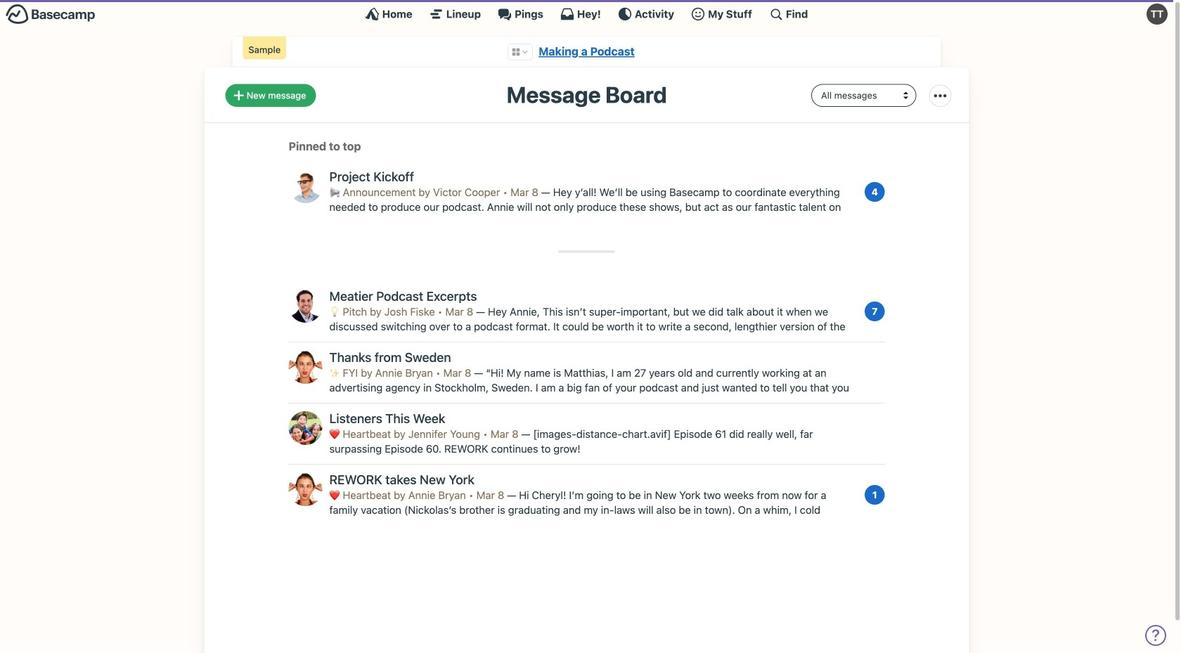 Task type: describe. For each thing, give the bounding box(es) containing it.
mar 8 element for the victor cooper image
[[511, 186, 539, 198]]

mar 8 element for 1st annie bryan image from the bottom of the page
[[477, 489, 505, 502]]

switch accounts image
[[6, 4, 96, 25]]

terry turtle image
[[1147, 4, 1168, 25]]

josh fiske image
[[289, 289, 322, 323]]

mar 8 element for josh fiske icon
[[446, 306, 473, 318]]

2 annie bryan image from the top
[[289, 473, 322, 506]]

jennifer young image
[[289, 411, 322, 445]]



Task type: locate. For each thing, give the bounding box(es) containing it.
0 vertical spatial annie bryan image
[[289, 350, 322, 384]]

1 annie bryan image from the top
[[289, 350, 322, 384]]

breadcrumb element
[[232, 37, 941, 67]]

annie bryan image down jennifer young icon
[[289, 473, 322, 506]]

mar 8 element
[[511, 186, 539, 198], [446, 306, 473, 318], [444, 367, 471, 379], [491, 428, 519, 440], [477, 489, 505, 502]]

annie bryan image down josh fiske icon
[[289, 350, 322, 384]]

1 vertical spatial annie bryan image
[[289, 473, 322, 506]]

victor cooper image
[[289, 170, 322, 203]]

mar 8 element for first annie bryan image from the top of the page
[[444, 367, 471, 379]]

annie bryan image
[[289, 350, 322, 384], [289, 473, 322, 506]]

keyboard shortcut: ⌘ + / image
[[769, 7, 783, 21]]

mar 8 element for jennifer young icon
[[491, 428, 519, 440]]

main element
[[0, 0, 1174, 27]]



Task type: vqa. For each thing, say whether or not it's contained in the screenshot.
gauge image
no



